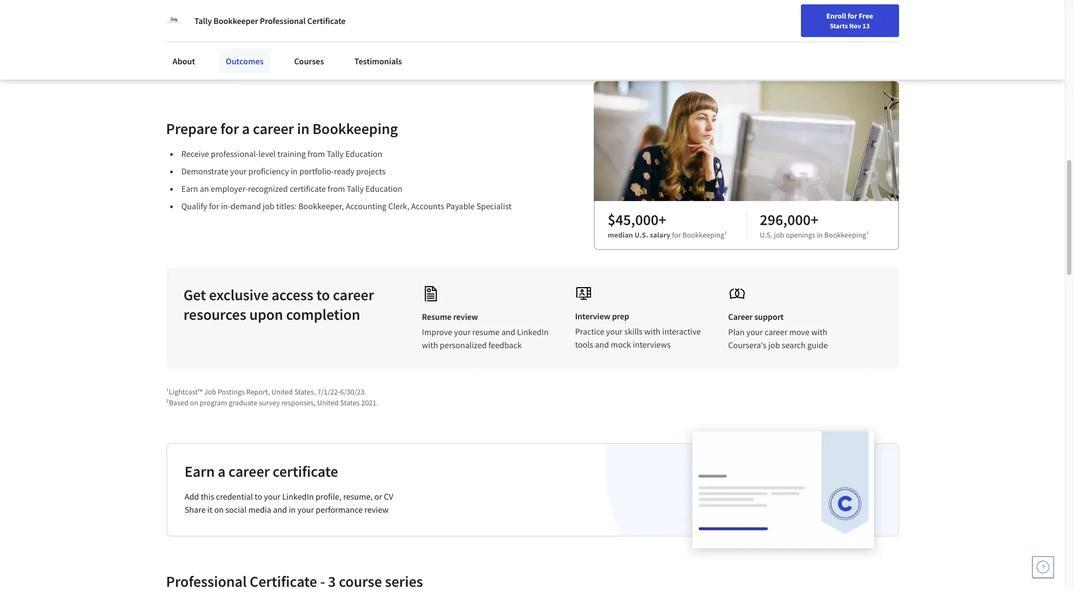 Task type: locate. For each thing, give the bounding box(es) containing it.
¹ inside $45,000 + median u.s. salary for bookkeeping ¹
[[725, 230, 728, 240]]

job down recognized
[[263, 201, 275, 212]]

career inside get exclusive access to career resources upon completion
[[333, 285, 374, 305]]

0 vertical spatial to
[[317, 285, 330, 305]]

2 vertical spatial tally
[[347, 183, 364, 194]]

upon
[[249, 305, 283, 325]]

2 horizontal spatial with
[[812, 327, 828, 338]]

your up 'coursera's'
[[747, 327, 763, 338]]

coursera career certificate image
[[693, 432, 875, 549]]

+ for 296,000
[[811, 210, 819, 230]]

+ inside $45,000 + median u.s. salary for bookkeeping ¹
[[659, 210, 667, 230]]

0 vertical spatial certificate
[[290, 183, 326, 194]]

social
[[226, 505, 247, 516]]

job inside career support plan your career move with coursera's job search guide
[[769, 340, 781, 351]]

0 vertical spatial united
[[272, 387, 293, 397]]

and right media
[[273, 505, 287, 516]]

from up portfolio-
[[308, 148, 325, 159]]

¹ inside 296,000 + u.s. job openings in bookkeeping ¹
[[867, 230, 870, 240]]

1 horizontal spatial u.s.
[[760, 230, 773, 240]]

1 horizontal spatial a
[[242, 119, 250, 138]]

1 vertical spatial and
[[595, 339, 609, 350]]

2 + from the left
[[811, 210, 819, 230]]

resume
[[473, 327, 500, 338]]

job left search
[[769, 340, 781, 351]]

2 vertical spatial and
[[273, 505, 287, 516]]

english
[[856, 12, 883, 23]]

2021.
[[361, 398, 379, 408]]

1 + from the left
[[659, 210, 667, 230]]

0 horizontal spatial from
[[308, 148, 325, 159]]

ready
[[334, 166, 355, 177]]

earn
[[181, 183, 198, 194], [185, 462, 215, 482]]

from
[[308, 148, 325, 159], [328, 183, 345, 194]]

0 horizontal spatial and
[[273, 505, 287, 516]]

career support plan your career move with coursera's job search guide
[[729, 312, 828, 351]]

learn
[[184, 16, 206, 27]]

united up the survey
[[272, 387, 293, 397]]

for up professional-
[[221, 119, 239, 138]]

1 u.s. from the left
[[635, 230, 649, 240]]

0 horizontal spatial u.s.
[[635, 230, 649, 240]]

1 horizontal spatial united
[[317, 398, 339, 408]]

clerk,
[[389, 201, 410, 212]]

english button
[[837, 0, 903, 35]]

earn up add
[[185, 462, 215, 482]]

career inside career support plan your career move with coursera's job search guide
[[765, 327, 788, 338]]

0 vertical spatial on
[[190, 398, 198, 408]]

career up plan
[[729, 312, 753, 322]]

with
[[645, 326, 661, 337], [812, 327, 828, 338], [422, 340, 438, 351]]

1 ¹ from the left
[[725, 230, 728, 240]]

for left in-
[[209, 201, 219, 212]]

+ up the salary
[[659, 210, 667, 230]]

your inside interview prep practice your skills with interactive tools and mock interviews
[[607, 326, 623, 337]]

7/1/22-
[[318, 387, 340, 397]]

education up projects on the top left of page
[[346, 148, 383, 159]]

help center image
[[1037, 561, 1050, 575]]

testimonials link
[[348, 49, 409, 73]]

on
[[190, 398, 198, 408], [214, 505, 224, 516]]

1 vertical spatial on
[[214, 505, 224, 516]]

courses link
[[288, 49, 331, 73]]

0 horizontal spatial ¹
[[725, 230, 728, 240]]

1 vertical spatial tally
[[327, 148, 344, 159]]

1 horizontal spatial review
[[454, 312, 478, 322]]

education down projects on the top left of page
[[366, 183, 403, 194]]

on inside the add this credential to your linkedin profile, resume, or cv share it on social media and in your performance review
[[214, 505, 224, 516]]

prep
[[612, 311, 630, 322]]

certificate
[[290, 183, 326, 194], [273, 462, 338, 482]]

1 vertical spatial education
[[366, 183, 403, 194]]

1 vertical spatial job
[[775, 230, 785, 240]]

1 vertical spatial linkedin
[[282, 492, 314, 503]]

for left "business"
[[289, 16, 300, 27]]

in right media
[[289, 505, 296, 516]]

0 horizontal spatial career
[[729, 312, 753, 322]]

feedback
[[489, 340, 522, 351]]

survey
[[259, 398, 280, 408]]

career
[[810, 13, 831, 22], [729, 312, 753, 322]]

and
[[502, 327, 516, 338], [595, 339, 609, 350], [273, 505, 287, 516]]

0 vertical spatial review
[[454, 312, 478, 322]]

projects
[[356, 166, 386, 177]]

bookkeeping right the salary
[[683, 230, 725, 240]]

¹lightcast™ job postings report, united states, 7/1/22-6/30/23. ²based on program graduate survey responses, united states 2021.
[[166, 387, 379, 408]]

on right "it"
[[214, 505, 224, 516]]

0 horizontal spatial on
[[190, 398, 198, 408]]

from down ready
[[328, 183, 345, 194]]

1 horizontal spatial from
[[328, 183, 345, 194]]

earn left 'an'
[[181, 183, 198, 194]]

career inside 'link'
[[810, 13, 831, 22]]

tally education image
[[166, 13, 181, 28]]

linkedin up feedback
[[517, 327, 549, 338]]

tally up qualify for in-demand job titles: bookkeeper, accounting clerk, accounts payable specialist
[[347, 183, 364, 194]]

bookkeeping right openings
[[825, 230, 867, 240]]

about link
[[166, 49, 202, 73]]

improve
[[422, 327, 453, 338]]

prepare
[[166, 119, 218, 138]]

courses
[[294, 56, 324, 67]]

linkedin left the profile,
[[282, 492, 314, 503]]

business
[[302, 16, 335, 27]]

responses,
[[282, 398, 316, 408]]

0 horizontal spatial with
[[422, 340, 438, 351]]

with up guide
[[812, 327, 828, 338]]

0 horizontal spatial united
[[272, 387, 293, 397]]

and right tools
[[595, 339, 609, 350]]

0 vertical spatial job
[[263, 201, 275, 212]]

1 horizontal spatial career
[[810, 13, 831, 22]]

for inside enroll for free starts nov 13
[[848, 11, 858, 21]]

1 horizontal spatial and
[[502, 327, 516, 338]]

review down or
[[365, 505, 389, 516]]

linkedin inside resume review improve your resume and linkedin with personalized feedback
[[517, 327, 549, 338]]

bookkeeper
[[214, 15, 258, 26]]

0 vertical spatial earn
[[181, 183, 198, 194]]

your up personalized
[[454, 327, 471, 338]]

certificate
[[308, 15, 346, 26]]

0 vertical spatial and
[[502, 327, 516, 338]]

your inside resume review improve your resume and linkedin with personalized feedback
[[454, 327, 471, 338]]

review up resume
[[454, 312, 478, 322]]

u.s. inside $45,000 + median u.s. salary for bookkeeping ¹
[[635, 230, 649, 240]]

coursera enterprise logos image
[[656, 0, 874, 20]]

1 horizontal spatial on
[[214, 505, 224, 516]]

your down professional-
[[230, 166, 247, 177]]

a up professional-
[[242, 119, 250, 138]]

your up mock
[[607, 326, 623, 337]]

tally bookkeeper professional certificate
[[195, 15, 346, 26]]

2 horizontal spatial and
[[595, 339, 609, 350]]

1 vertical spatial to
[[255, 492, 262, 503]]

with inside career support plan your career move with coursera's job search guide
[[812, 327, 828, 338]]

2 vertical spatial job
[[769, 340, 781, 351]]

bookkeeping up ready
[[313, 119, 398, 138]]

0 horizontal spatial linkedin
[[282, 492, 314, 503]]

tally up ready
[[327, 148, 344, 159]]

and up feedback
[[502, 327, 516, 338]]

certificate up the profile,
[[273, 462, 338, 482]]

None search field
[[156, 7, 417, 29]]

certificate down portfolio-
[[290, 183, 326, 194]]

specialist
[[477, 201, 512, 212]]

0 vertical spatial from
[[308, 148, 325, 159]]

to for career
[[317, 285, 330, 305]]

your
[[778, 13, 793, 22], [230, 166, 247, 177], [607, 326, 623, 337], [454, 327, 471, 338], [747, 327, 763, 338], [264, 492, 281, 503], [298, 505, 314, 516]]

mock
[[611, 339, 631, 350]]

1 vertical spatial a
[[218, 462, 226, 482]]

coursera's
[[729, 340, 767, 351]]

on down ¹lightcast™
[[190, 398, 198, 408]]

0 horizontal spatial +
[[659, 210, 667, 230]]

2 ¹ from the left
[[867, 230, 870, 240]]

tally right tally education image
[[195, 15, 212, 26]]

0 horizontal spatial to
[[255, 492, 262, 503]]

1 vertical spatial review
[[365, 505, 389, 516]]

bookkeeper,
[[299, 201, 344, 212]]

with down improve
[[422, 340, 438, 351]]

a up credential
[[218, 462, 226, 482]]

in right openings
[[817, 230, 823, 240]]

u.s. down $45,000
[[635, 230, 649, 240]]

+ inside 296,000 + u.s. job openings in bookkeeping ¹
[[811, 210, 819, 230]]

for for career
[[221, 119, 239, 138]]

1 vertical spatial earn
[[185, 462, 215, 482]]

to inside the add this credential to your linkedin profile, resume, or cv share it on social media and in your performance review
[[255, 492, 262, 503]]

2 horizontal spatial bookkeeping
[[825, 230, 867, 240]]

program
[[200, 398, 227, 408]]

1 horizontal spatial ¹
[[867, 230, 870, 240]]

to right access
[[317, 285, 330, 305]]

coursera
[[253, 16, 287, 27]]

job down 296,000
[[775, 230, 785, 240]]

in-
[[221, 201, 231, 212]]

1 horizontal spatial +
[[811, 210, 819, 230]]

find your new career link
[[757, 11, 837, 25]]

to up media
[[255, 492, 262, 503]]

interactive
[[663, 326, 701, 337]]

with up interviews
[[645, 326, 661, 337]]

for right the salary
[[673, 230, 681, 240]]

graduate
[[229, 398, 257, 408]]

or
[[375, 492, 382, 503]]

to for your
[[255, 492, 262, 503]]

bookkeeping inside 296,000 + u.s. job openings in bookkeeping ¹
[[825, 230, 867, 240]]

resume
[[422, 312, 452, 322]]

with inside interview prep practice your skills with interactive tools and mock interviews
[[645, 326, 661, 337]]

personalized
[[440, 340, 487, 351]]

0 horizontal spatial tally
[[195, 15, 212, 26]]

salary
[[650, 230, 671, 240]]

find
[[763, 13, 777, 22]]

training
[[278, 148, 306, 159]]

¹ for $45,000
[[725, 230, 728, 240]]

+ for $45,000
[[659, 210, 667, 230]]

+ up openings
[[811, 210, 819, 230]]

1 vertical spatial united
[[317, 398, 339, 408]]

in
[[297, 119, 310, 138], [291, 166, 298, 177], [817, 230, 823, 240], [289, 505, 296, 516]]

0 vertical spatial tally
[[195, 15, 212, 26]]

career right new
[[810, 13, 831, 22]]

to inside get exclusive access to career resources upon completion
[[317, 285, 330, 305]]

an
[[200, 183, 209, 194]]

bookkeeping inside $45,000 + median u.s. salary for bookkeeping ¹
[[683, 230, 725, 240]]

it
[[208, 505, 213, 516]]

united down the 7/1/22-
[[317, 398, 339, 408]]

1 horizontal spatial linkedin
[[517, 327, 549, 338]]

job
[[263, 201, 275, 212], [775, 230, 785, 240], [769, 340, 781, 351]]

share
[[185, 505, 206, 516]]

0 horizontal spatial review
[[365, 505, 389, 516]]

education
[[346, 148, 383, 159], [366, 183, 403, 194]]

2 u.s. from the left
[[760, 230, 773, 240]]

and inside resume review improve your resume and linkedin with personalized feedback
[[502, 327, 516, 338]]

career inside career support plan your career move with coursera's job search guide
[[729, 312, 753, 322]]

0 vertical spatial career
[[810, 13, 831, 22]]

your right find
[[778, 13, 793, 22]]

in inside 296,000 + u.s. job openings in bookkeeping ¹
[[817, 230, 823, 240]]

for up nov
[[848, 11, 858, 21]]

1 horizontal spatial to
[[317, 285, 330, 305]]

tally
[[195, 15, 212, 26], [327, 148, 344, 159], [347, 183, 364, 194]]

0 vertical spatial linkedin
[[517, 327, 549, 338]]

1 vertical spatial career
[[729, 312, 753, 322]]

1 horizontal spatial with
[[645, 326, 661, 337]]

accounts
[[411, 201, 445, 212]]

u.s. down 296,000
[[760, 230, 773, 240]]

¹lightcast™
[[166, 387, 203, 397]]

1 horizontal spatial bookkeeping
[[683, 230, 725, 240]]



Task type: vqa. For each thing, say whether or not it's contained in the screenshot.
profile,
yes



Task type: describe. For each thing, give the bounding box(es) containing it.
postings
[[218, 387, 245, 397]]

titles:
[[276, 201, 297, 212]]

performance
[[316, 505, 363, 516]]

learn more about coursera for business
[[184, 16, 335, 27]]

payable
[[446, 201, 475, 212]]

access
[[272, 285, 314, 305]]

more
[[207, 16, 227, 27]]

outcomes
[[226, 56, 264, 67]]

new
[[794, 13, 809, 22]]

earn for earn a career certificate
[[185, 462, 215, 482]]

starts
[[830, 21, 848, 30]]

with inside resume review improve your resume and linkedin with personalized feedback
[[422, 340, 438, 351]]

professional-
[[211, 148, 259, 159]]

for for starts
[[848, 11, 858, 21]]

demonstrate your proficiency in portfolio-ready projects
[[181, 166, 386, 177]]

in inside the add this credential to your linkedin profile, resume, or cv share it on social media and in your performance review
[[289, 505, 296, 516]]

median
[[608, 230, 634, 240]]

search
[[782, 340, 806, 351]]

skills
[[625, 326, 643, 337]]

interviews
[[633, 339, 671, 350]]

qualify for in-demand job titles: bookkeeper, accounting clerk, accounts payable specialist
[[181, 201, 512, 212]]

resume review improve your resume and linkedin with personalized feedback
[[422, 312, 549, 351]]

profile,
[[316, 492, 342, 503]]

interview
[[576, 311, 611, 322]]

prepare for a career in bookkeeping
[[166, 119, 398, 138]]

0 vertical spatial a
[[242, 119, 250, 138]]

recognized
[[248, 183, 288, 194]]

demonstrate
[[181, 166, 229, 177]]

$45,000 + median u.s. salary for bookkeeping ¹
[[608, 210, 728, 240]]

this
[[201, 492, 214, 503]]

add
[[185, 492, 199, 503]]

your inside 'link'
[[778, 13, 793, 22]]

states,
[[295, 387, 316, 397]]

0 vertical spatial education
[[346, 148, 383, 159]]

earn an employer-recognized certificate from tally education
[[181, 183, 403, 194]]

exclusive
[[209, 285, 269, 305]]

employer-
[[211, 183, 248, 194]]

nov
[[850, 21, 862, 30]]

resources
[[184, 305, 246, 325]]

1 vertical spatial from
[[328, 183, 345, 194]]

1 horizontal spatial tally
[[327, 148, 344, 159]]

find your new career
[[763, 13, 831, 22]]

bookkeeping for $45,000
[[683, 230, 725, 240]]

support
[[755, 312, 784, 322]]

bookkeeping for 296,000
[[825, 230, 867, 240]]

resume,
[[343, 492, 373, 503]]

$45,000
[[608, 210, 659, 230]]

add this credential to your linkedin profile, resume, or cv share it on social media and in your performance review
[[185, 492, 394, 516]]

credential
[[216, 492, 253, 503]]

receive
[[181, 148, 209, 159]]

accounting
[[346, 201, 387, 212]]

level
[[259, 148, 276, 159]]

proficiency
[[249, 166, 289, 177]]

testimonials
[[355, 56, 402, 67]]

free
[[859, 11, 874, 21]]

linkedin inside the add this credential to your linkedin profile, resume, or cv share it on social media and in your performance review
[[282, 492, 314, 503]]

receive professional-level training from tally education
[[181, 148, 383, 159]]

1 vertical spatial certificate
[[273, 462, 338, 482]]

on inside ¹lightcast™ job postings report, united states, 7/1/22-6/30/23. ²based on program graduate survey responses, united states 2021.
[[190, 398, 198, 408]]

and inside the add this credential to your linkedin profile, resume, or cv share it on social media and in your performance review
[[273, 505, 287, 516]]

review inside resume review improve your resume and linkedin with personalized feedback
[[454, 312, 478, 322]]

in up training
[[297, 119, 310, 138]]

13
[[863, 21, 870, 30]]

job
[[204, 387, 216, 397]]

outcomes link
[[219, 49, 270, 73]]

earn a career certificate
[[185, 462, 338, 482]]

media
[[249, 505, 271, 516]]

about
[[173, 56, 195, 67]]

plan
[[729, 327, 745, 338]]

earn for earn an employer-recognized certificate from tally education
[[181, 183, 198, 194]]

your up media
[[264, 492, 281, 503]]

for inside $45,000 + median u.s. salary for bookkeeping ¹
[[673, 230, 681, 240]]

²based
[[166, 398, 189, 408]]

completion
[[286, 305, 361, 325]]

states
[[340, 398, 360, 408]]

get
[[184, 285, 206, 305]]

openings
[[786, 230, 816, 240]]

your inside career support plan your career move with coursera's job search guide
[[747, 327, 763, 338]]

learn more about coursera for business link
[[184, 16, 335, 27]]

and inside interview prep practice your skills with interactive tools and mock interviews
[[595, 339, 609, 350]]

job inside 296,000 + u.s. job openings in bookkeeping ¹
[[775, 230, 785, 240]]

professional
[[260, 15, 306, 26]]

enroll for free starts nov 13
[[827, 11, 874, 30]]

2 horizontal spatial tally
[[347, 183, 364, 194]]

portfolio-
[[300, 166, 334, 177]]

demand
[[231, 201, 261, 212]]

¹ for 296,000
[[867, 230, 870, 240]]

for for demand
[[209, 201, 219, 212]]

your left performance
[[298, 505, 314, 516]]

u.s. inside 296,000 + u.s. job openings in bookkeeping ¹
[[760, 230, 773, 240]]

review inside the add this credential to your linkedin profile, resume, or cv share it on social media and in your performance review
[[365, 505, 389, 516]]

guide
[[808, 340, 828, 351]]

report,
[[246, 387, 270, 397]]

6/30/23.
[[340, 387, 367, 397]]

in up earn an employer-recognized certificate from tally education
[[291, 166, 298, 177]]

0 horizontal spatial bookkeeping
[[313, 119, 398, 138]]

0 horizontal spatial a
[[218, 462, 226, 482]]

qualify
[[181, 201, 207, 212]]

about
[[229, 16, 252, 27]]

tools
[[576, 339, 594, 350]]

enroll
[[827, 11, 847, 21]]



